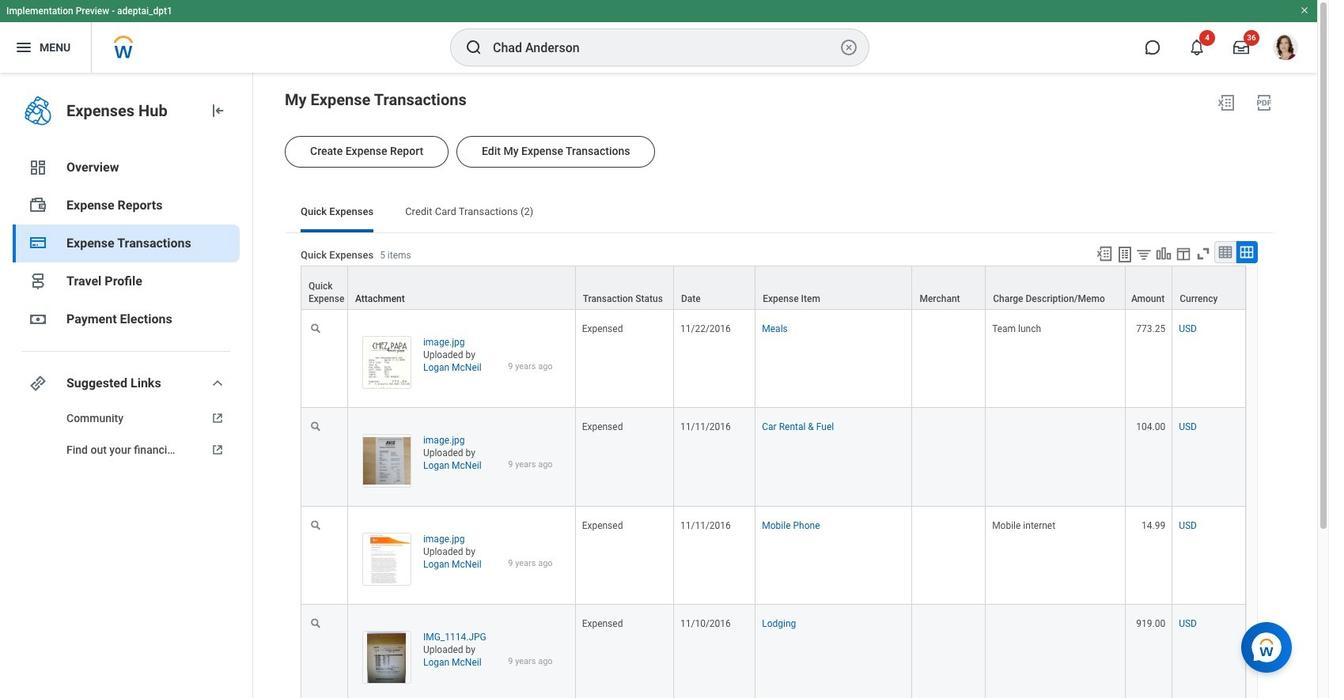 Task type: describe. For each thing, give the bounding box(es) containing it.
justify image
[[14, 38, 33, 57]]

expensed element for fourth view image preview from the bottom
[[582, 321, 623, 335]]

expensed element for third view image preview from the top of the page
[[582, 517, 623, 531]]

expenses hub element
[[66, 100, 195, 122]]

notifications large image
[[1189, 40, 1205, 55]]

expand table image
[[1239, 245, 1255, 260]]

close environment banner image
[[1300, 6, 1310, 15]]

cell for 4th row from the bottom
[[913, 310, 986, 409]]

5 row from the top
[[301, 605, 1246, 699]]

fullscreen image
[[1195, 245, 1212, 263]]

dollar image
[[28, 310, 47, 329]]

click to view/edit grid preferences image
[[1175, 245, 1192, 263]]

Search Workday  search field
[[493, 30, 836, 65]]

dashboard image
[[28, 158, 47, 177]]

timeline milestone image
[[28, 272, 47, 291]]

1 ext link image from the top
[[208, 411, 227, 427]]



Task type: locate. For each thing, give the bounding box(es) containing it.
ext link image
[[208, 411, 227, 427], [208, 442, 227, 458]]

row
[[301, 266, 1246, 311], [301, 310, 1246, 409], [301, 409, 1246, 507], [301, 507, 1246, 605], [301, 605, 1246, 699]]

toolbar
[[1089, 241, 1258, 266]]

transformation import image
[[208, 101, 227, 120]]

3 expensed element from the top
[[582, 517, 623, 531]]

0 vertical spatial ext link image
[[208, 411, 227, 427]]

credit card image
[[28, 233, 47, 252]]

link image
[[28, 374, 47, 393]]

search image
[[464, 38, 483, 57]]

banner
[[0, 0, 1317, 73]]

expensed element
[[582, 321, 623, 335], [582, 419, 623, 433], [582, 517, 623, 531], [582, 615, 623, 630]]

profile logan mcneil image
[[1273, 35, 1298, 63]]

export to excel image
[[1096, 245, 1113, 263]]

x circle image
[[840, 38, 859, 57]]

4 expensed element from the top
[[582, 615, 623, 630]]

expensed element for 2nd view image preview from the top
[[582, 419, 623, 433]]

cell for 4th row
[[913, 507, 986, 605]]

export to worksheets image
[[1116, 245, 1135, 264]]

1 view image preview image from the top
[[362, 336, 411, 390]]

chevron down small image
[[208, 374, 227, 393]]

view image preview image
[[362, 336, 411, 390], [362, 435, 411, 488], [362, 533, 411, 586], [362, 631, 411, 684]]

cell
[[913, 310, 986, 409], [913, 409, 986, 507], [986, 409, 1126, 507], [913, 507, 986, 605], [913, 605, 986, 699], [986, 605, 1126, 699]]

cell for third row from the bottom
[[913, 409, 986, 507]]

4 view image preview image from the top
[[362, 631, 411, 684]]

inbox large image
[[1234, 40, 1249, 55]]

4 row from the top
[[301, 507, 1246, 605]]

navigation pane region
[[0, 73, 253, 699]]

1 vertical spatial ext link image
[[208, 442, 227, 458]]

3 row from the top
[[301, 409, 1246, 507]]

column header
[[576, 266, 674, 311]]

2 row from the top
[[301, 310, 1246, 409]]

task pay image
[[28, 196, 47, 215]]

2 ext link image from the top
[[208, 442, 227, 458]]

table image
[[1218, 245, 1234, 260]]

expensed element for 4th view image preview
[[582, 615, 623, 630]]

cell for 5th row
[[913, 605, 986, 699]]

export to excel image
[[1217, 93, 1236, 112]]

2 view image preview image from the top
[[362, 435, 411, 488]]

1 row from the top
[[301, 266, 1246, 311]]

2 expensed element from the top
[[582, 419, 623, 433]]

select to filter grid data image
[[1135, 246, 1153, 263]]

view printable version (pdf) image
[[1255, 93, 1274, 112]]

3 view image preview image from the top
[[362, 533, 411, 586]]

1 expensed element from the top
[[582, 321, 623, 335]]

tab list
[[285, 195, 1274, 233]]



Task type: vqa. For each thing, say whether or not it's contained in the screenshot.
'table' icon
yes



